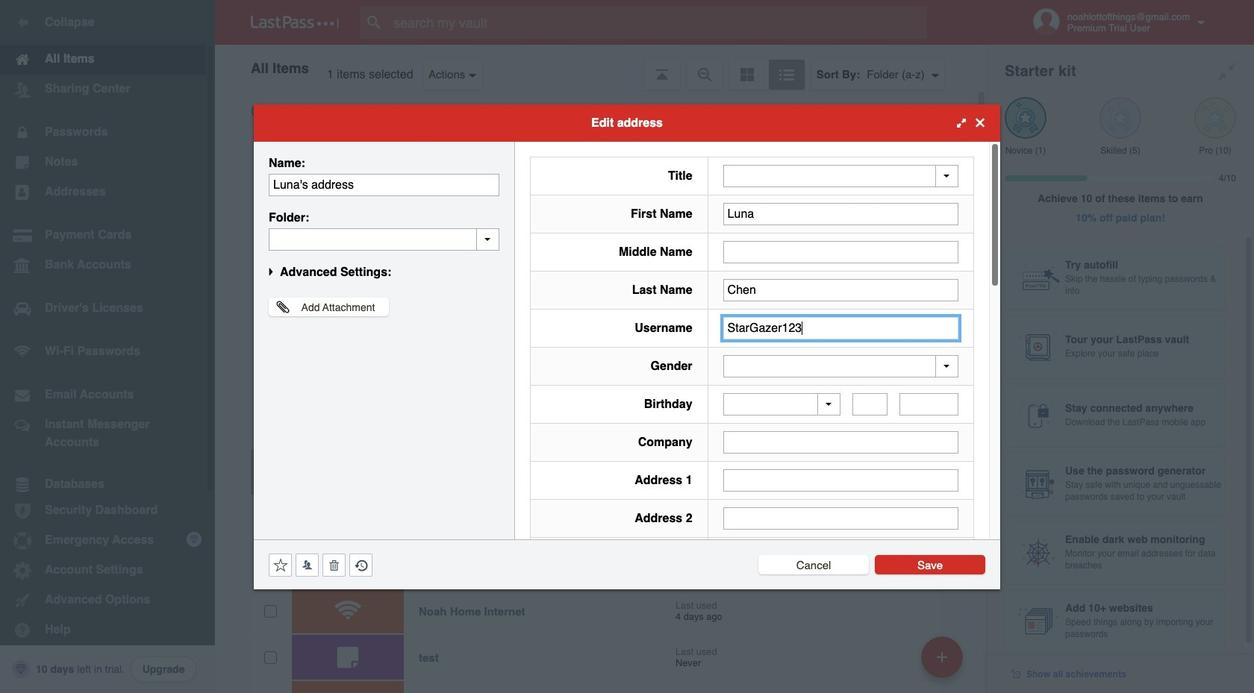 Task type: describe. For each thing, give the bounding box(es) containing it.
search my vault text field
[[360, 6, 956, 39]]

main navigation navigation
[[0, 0, 215, 694]]

new item navigation
[[916, 632, 972, 694]]

lastpass image
[[251, 16, 339, 29]]



Task type: locate. For each thing, give the bounding box(es) containing it.
Search search field
[[360, 6, 956, 39]]

new item image
[[937, 652, 948, 663]]

dialog
[[254, 104, 1001, 694]]

None text field
[[269, 174, 500, 196], [723, 203, 959, 225], [723, 279, 959, 301], [723, 317, 959, 339], [269, 174, 500, 196], [723, 203, 959, 225], [723, 279, 959, 301], [723, 317, 959, 339]]

None text field
[[269, 228, 500, 251], [723, 241, 959, 263], [853, 393, 888, 416], [900, 393, 959, 416], [723, 432, 959, 454], [723, 470, 959, 492], [723, 508, 959, 530], [269, 228, 500, 251], [723, 241, 959, 263], [853, 393, 888, 416], [900, 393, 959, 416], [723, 432, 959, 454], [723, 470, 959, 492], [723, 508, 959, 530]]

vault options navigation
[[215, 45, 987, 90]]



Task type: vqa. For each thing, say whether or not it's contained in the screenshot.
search my vault 'text box' on the top of page
yes



